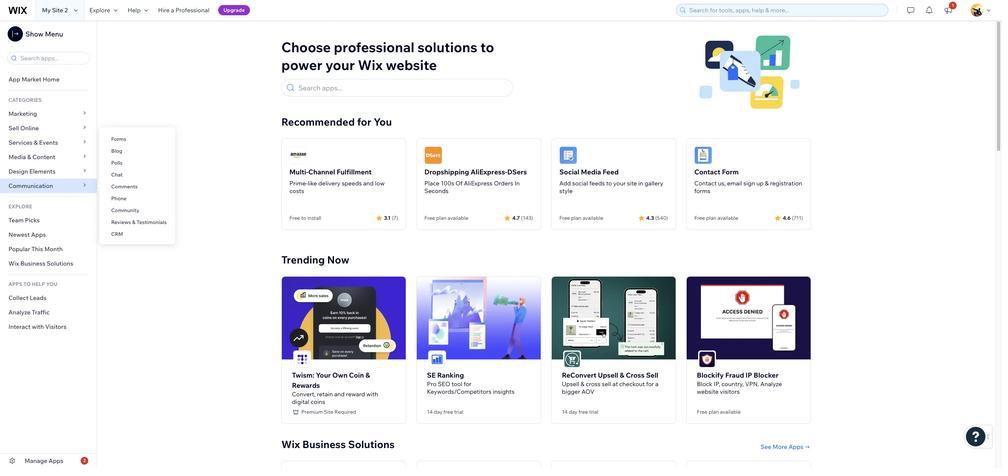 Task type: describe. For each thing, give the bounding box(es) containing it.
3.1
[[384, 215, 391, 221]]

in
[[515, 180, 520, 187]]

se ranking icon image
[[429, 351, 445, 367]]

twism: your own coin & rewards convert, retain and reward with digital coins
[[292, 371, 378, 406]]

bigger
[[562, 388, 580, 395]]

explore
[[89, 6, 110, 14]]

plan down ip,
[[709, 409, 719, 415]]

social
[[559, 168, 579, 176]]

low
[[375, 180, 385, 187]]

& inside reviews & testimonials link
[[132, 219, 135, 225]]

se ranking pro seo tool for keywords/competitors insights
[[427, 371, 515, 395]]

help button
[[123, 0, 153, 20]]

rewards
[[292, 381, 320, 389]]

2 vertical spatial to
[[301, 215, 306, 221]]

plan for social
[[571, 215, 581, 221]]

content
[[32, 153, 55, 161]]

14 day free trial for se
[[427, 409, 463, 415]]

free for multi-channel fulfillment
[[289, 215, 300, 221]]

for inside se ranking pro seo tool for keywords/competitors insights
[[464, 380, 471, 388]]

forms
[[694, 187, 710, 195]]

coins
[[311, 398, 325, 406]]

team
[[8, 216, 24, 224]]

free plan available for contact
[[694, 215, 738, 221]]

reconvert upsell & cross sell upsell & cross sell at checkout for a bigger aov
[[562, 371, 659, 395]]

channel
[[308, 168, 335, 176]]

place
[[424, 180, 439, 187]]

free for se
[[444, 409, 453, 415]]

checkout
[[619, 380, 645, 388]]

to inside social media feed add social feeds to your site in gallery style
[[606, 180, 612, 187]]

up
[[756, 180, 764, 187]]

of
[[455, 180, 463, 187]]

analyze traffic link
[[0, 305, 97, 320]]

website inside choose professional solutions to power your wix website
[[386, 56, 437, 73]]

sell inside 'link'
[[8, 124, 19, 132]]

& inside services & events link
[[34, 139, 38, 146]]

4.6 (711)
[[783, 215, 803, 221]]

day for se
[[434, 409, 442, 415]]

your inside social media feed add social feeds to your site in gallery style
[[613, 180, 626, 187]]

help
[[128, 6, 141, 14]]

4.3 (540)
[[646, 215, 668, 221]]

forms
[[111, 136, 126, 142]]

menu
[[45, 30, 63, 38]]

(143)
[[521, 215, 533, 221]]

1 vertical spatial solutions
[[348, 438, 395, 451]]

manage
[[25, 457, 47, 465]]

aliexpress
[[464, 180, 493, 187]]

free down the block
[[697, 409, 707, 415]]

media inside social media feed add social feeds to your site in gallery style
[[581, 168, 601, 176]]

and inside multi-channel fulfillment prime-like delivery speeds and low costs
[[363, 180, 374, 187]]

& down reconvert
[[581, 380, 584, 388]]

0 horizontal spatial for
[[357, 115, 371, 128]]

search apps... field inside sidebar element
[[18, 52, 87, 64]]

own
[[332, 371, 347, 379]]

a inside reconvert upsell & cross sell upsell & cross sell at checkout for a bigger aov
[[655, 380, 659, 388]]

14 day free trial for reconvert
[[562, 409, 598, 415]]

ip
[[746, 371, 752, 379]]

interact
[[8, 323, 30, 331]]

explore
[[8, 203, 32, 210]]

team picks link
[[0, 213, 97, 227]]

4.3
[[646, 215, 654, 221]]

reconvert upsell & cross sell icon image
[[564, 351, 580, 367]]

design
[[8, 168, 28, 175]]

convert,
[[292, 390, 316, 398]]

contact form contact us, email sign up & registration forms
[[694, 168, 802, 195]]

market
[[22, 76, 41, 83]]

free plan available down visitors
[[697, 409, 741, 415]]

2 inside sidebar element
[[83, 458, 86, 463]]

now
[[327, 253, 349, 266]]

premium
[[301, 409, 323, 415]]

recommended for you
[[281, 115, 392, 128]]

email
[[727, 180, 742, 187]]

events
[[39, 139, 58, 146]]

Search for tools, apps, help & more... field
[[687, 4, 885, 16]]

collect leads link
[[0, 291, 97, 305]]

design elements link
[[0, 164, 97, 179]]

testimonials
[[137, 219, 167, 225]]

free to install
[[289, 215, 321, 221]]

social media feed logo image
[[559, 146, 577, 164]]

cross
[[626, 371, 645, 379]]

professional
[[176, 6, 209, 14]]

my
[[42, 6, 51, 14]]

social
[[572, 180, 588, 187]]

sell inside reconvert upsell & cross sell upsell & cross sell at checkout for a bigger aov
[[646, 371, 658, 379]]

premium site required
[[301, 409, 356, 415]]

free for social media feed
[[559, 215, 570, 221]]

sidebar element
[[0, 20, 97, 468]]

this
[[31, 245, 43, 253]]

newest apps link
[[0, 227, 97, 242]]

collect
[[8, 294, 28, 302]]

available for form
[[717, 215, 738, 221]]

app
[[8, 76, 20, 83]]

blockify fraud ip blocker block ip, country, vpn. analyze website visitors
[[697, 371, 782, 395]]

with inside sidebar element
[[32, 323, 44, 331]]

plan for dropshipping
[[436, 215, 446, 221]]

elements
[[29, 168, 56, 175]]

multi-
[[289, 168, 308, 176]]

chat link
[[99, 168, 175, 182]]

blockify fraud ip blocker icon image
[[699, 351, 715, 367]]

help
[[32, 281, 45, 287]]

vpn.
[[745, 380, 759, 388]]

1 contact from the top
[[694, 168, 720, 176]]

0 horizontal spatial upsell
[[562, 380, 579, 388]]

trial for ranking
[[454, 409, 463, 415]]

with inside twism: your own coin & rewards convert, retain and reward with digital coins
[[366, 390, 378, 398]]

site for my
[[52, 6, 63, 14]]

popular
[[8, 245, 30, 253]]

dropshipping
[[424, 168, 469, 176]]

analyze inside blockify fraud ip blocker block ip, country, vpn. analyze website visitors
[[760, 380, 782, 388]]

feeds
[[589, 180, 605, 187]]

in
[[638, 180, 643, 187]]

apps for manage apps
[[49, 457, 63, 465]]

us,
[[718, 180, 726, 187]]

seconds
[[424, 187, 449, 195]]

blockify fraud ip blocker poster image
[[687, 277, 811, 359]]

dropshipping aliexpress-dsers logo image
[[424, 146, 442, 164]]

design elements
[[8, 168, 56, 175]]

site for premium
[[324, 409, 333, 415]]

like
[[308, 180, 317, 187]]

multi-channel fulfillment prime-like delivery speeds and low costs
[[289, 168, 385, 195]]

available for media
[[582, 215, 603, 221]]

add
[[559, 180, 571, 187]]

multi-channel fulfillment logo image
[[289, 146, 307, 164]]

reconvert upsell & cross sell poster image
[[552, 277, 676, 359]]

registration
[[770, 180, 802, 187]]



Task type: vqa. For each thing, say whether or not it's contained in the screenshot.


Task type: locate. For each thing, give the bounding box(es) containing it.
day down seo at the left of the page
[[434, 409, 442, 415]]

twism: your own coin & rewards poster image
[[282, 277, 406, 359]]

1 horizontal spatial to
[[480, 39, 494, 56]]

1 horizontal spatial apps
[[49, 457, 63, 465]]

1 horizontal spatial solutions
[[348, 438, 395, 451]]

1 day from the left
[[434, 409, 442, 415]]

see more apps
[[760, 443, 803, 451]]

0 horizontal spatial 2
[[65, 6, 68, 14]]

website down solutions
[[386, 56, 437, 73]]

1 vertical spatial upsell
[[562, 380, 579, 388]]

available down seconds
[[448, 215, 468, 221]]

0 horizontal spatial with
[[32, 323, 44, 331]]

1 horizontal spatial day
[[569, 409, 577, 415]]

1 vertical spatial website
[[697, 388, 719, 395]]

available for aliexpress-
[[448, 215, 468, 221]]

to left install
[[301, 215, 306, 221]]

crm
[[111, 231, 123, 237]]

picks
[[25, 216, 40, 224]]

for right checkout
[[646, 380, 654, 388]]

(7)
[[392, 215, 398, 221]]

0 vertical spatial analyze
[[8, 309, 31, 316]]

choose
[[281, 39, 331, 56]]

and right 'retain'
[[334, 390, 345, 398]]

0 horizontal spatial apps
[[31, 231, 46, 239]]

0 vertical spatial a
[[171, 6, 174, 14]]

apps right more
[[789, 443, 803, 451]]

free plan available down style
[[559, 215, 603, 221]]

1 vertical spatial with
[[366, 390, 378, 398]]

to down feed at the right of page
[[606, 180, 612, 187]]

you
[[374, 115, 392, 128]]

free plan available for dropshipping
[[424, 215, 468, 221]]

0 vertical spatial search apps... field
[[18, 52, 87, 64]]

insights
[[493, 388, 515, 395]]

media & content link
[[0, 150, 97, 164]]

wix business solutions link
[[0, 256, 97, 271]]

for inside reconvert upsell & cross sell upsell & cross sell at checkout for a bigger aov
[[646, 380, 654, 388]]

0 vertical spatial site
[[52, 6, 63, 14]]

free
[[444, 409, 453, 415], [579, 409, 588, 415]]

your right power
[[325, 56, 355, 73]]

apps up this
[[31, 231, 46, 239]]

popular this month link
[[0, 242, 97, 256]]

contact
[[694, 168, 720, 176], [694, 180, 717, 187]]

your inside choose professional solutions to power your wix website
[[325, 56, 355, 73]]

1 horizontal spatial analyze
[[760, 380, 782, 388]]

1 vertical spatial and
[[334, 390, 345, 398]]

site right "my"
[[52, 6, 63, 14]]

community
[[111, 207, 139, 213]]

with down traffic
[[32, 323, 44, 331]]

free for dropshipping aliexpress-dsers
[[424, 215, 435, 221]]

professional
[[334, 39, 414, 56]]

trial down aov
[[589, 409, 598, 415]]

& down community link
[[132, 219, 135, 225]]

1 vertical spatial analyze
[[760, 380, 782, 388]]

1 horizontal spatial site
[[324, 409, 333, 415]]

0 horizontal spatial analyze
[[8, 309, 31, 316]]

newest
[[8, 231, 30, 239]]

& right up
[[765, 180, 769, 187]]

to right solutions
[[480, 39, 494, 56]]

2 right "my"
[[65, 6, 68, 14]]

apps inside 'link'
[[31, 231, 46, 239]]

0 horizontal spatial day
[[434, 409, 442, 415]]

dropshipping aliexpress-dsers place 100s of aliexpress orders in seconds
[[424, 168, 527, 195]]

media & content
[[8, 153, 55, 161]]

free down style
[[559, 215, 570, 221]]

solutions
[[47, 260, 73, 267], [348, 438, 395, 451]]

wix inside sidebar element
[[8, 260, 19, 267]]

with right the reward
[[366, 390, 378, 398]]

1 horizontal spatial 14
[[562, 409, 568, 415]]

0 vertical spatial media
[[8, 153, 26, 161]]

tool
[[452, 380, 462, 388]]

trending
[[281, 253, 325, 266]]

form
[[722, 168, 739, 176]]

2 right manage apps
[[83, 458, 86, 463]]

at
[[612, 380, 618, 388]]

analyze down blocker
[[760, 380, 782, 388]]

1 vertical spatial wix business solutions
[[281, 438, 395, 451]]

keywords/competitors
[[427, 388, 491, 395]]

0 horizontal spatial business
[[20, 260, 45, 267]]

0 vertical spatial sell
[[8, 124, 19, 132]]

sell online link
[[0, 121, 97, 135]]

1 horizontal spatial wix business solutions
[[281, 438, 395, 451]]

reviews & testimonials
[[111, 219, 167, 225]]

with
[[32, 323, 44, 331], [366, 390, 378, 398]]

2 vertical spatial apps
[[49, 457, 63, 465]]

manage apps
[[25, 457, 63, 465]]

free plan available down seconds
[[424, 215, 468, 221]]

twism:
[[292, 371, 314, 379]]

0 horizontal spatial website
[[386, 56, 437, 73]]

day for reconvert
[[569, 409, 577, 415]]

communication
[[8, 182, 54, 190]]

2 horizontal spatial wix
[[358, 56, 383, 73]]

1 horizontal spatial website
[[697, 388, 719, 395]]

0 horizontal spatial and
[[334, 390, 345, 398]]

1 horizontal spatial your
[[613, 180, 626, 187]]

se ranking poster image
[[417, 277, 541, 359]]

0 vertical spatial business
[[20, 260, 45, 267]]

categories
[[8, 97, 42, 103]]

0 vertical spatial wix
[[358, 56, 383, 73]]

14 day free trial down keywords/competitors
[[427, 409, 463, 415]]

cross
[[586, 380, 600, 388]]

& inside contact form contact us, email sign up & registration forms
[[765, 180, 769, 187]]

1 trial from the left
[[454, 409, 463, 415]]

upsell up sell
[[598, 371, 618, 379]]

a right hire
[[171, 6, 174, 14]]

collect leads
[[8, 294, 46, 302]]

apps to help you
[[8, 281, 57, 287]]

0 horizontal spatial solutions
[[47, 260, 73, 267]]

wix
[[358, 56, 383, 73], [8, 260, 19, 267], [281, 438, 300, 451]]

apps for newest apps
[[31, 231, 46, 239]]

free left install
[[289, 215, 300, 221]]

free down seconds
[[424, 215, 435, 221]]

phone
[[111, 195, 127, 202]]

media up design at the left
[[8, 153, 26, 161]]

solutions down required
[[348, 438, 395, 451]]

1 vertical spatial wix
[[8, 260, 19, 267]]

2 trial from the left
[[589, 409, 598, 415]]

apps right "manage"
[[49, 457, 63, 465]]

1 vertical spatial sell
[[646, 371, 658, 379]]

& inside twism: your own coin & rewards convert, retain and reward with digital coins
[[365, 371, 370, 379]]

0 horizontal spatial sell
[[8, 124, 19, 132]]

plan down style
[[571, 215, 581, 221]]

site
[[52, 6, 63, 14], [324, 409, 333, 415]]

search apps... field up home
[[18, 52, 87, 64]]

1 vertical spatial a
[[655, 380, 659, 388]]

for right tool
[[464, 380, 471, 388]]

phone link
[[99, 191, 175, 206]]

services & events link
[[0, 135, 97, 150]]

sell left online
[[8, 124, 19, 132]]

for left you
[[357, 115, 371, 128]]

wix business solutions down required
[[281, 438, 395, 451]]

free for contact form
[[694, 215, 705, 221]]

2 14 day free trial from the left
[[562, 409, 598, 415]]

upsell down reconvert
[[562, 380, 579, 388]]

4.6
[[783, 215, 791, 221]]

0 vertical spatial upsell
[[598, 371, 618, 379]]

3.1 (7)
[[384, 215, 398, 221]]

0 horizontal spatial media
[[8, 153, 26, 161]]

your
[[316, 371, 331, 379]]

1 vertical spatial media
[[581, 168, 601, 176]]

14 for se
[[427, 409, 433, 415]]

your left site
[[613, 180, 626, 187]]

trial down keywords/competitors
[[454, 409, 463, 415]]

search apps... field down choose professional solutions to power your wix website
[[296, 79, 509, 96]]

& right the coin
[[365, 371, 370, 379]]

analyze traffic
[[8, 309, 50, 316]]

1 horizontal spatial 2
[[83, 458, 86, 463]]

0 vertical spatial contact
[[694, 168, 720, 176]]

2 vertical spatial wix
[[281, 438, 300, 451]]

media up feeds
[[581, 168, 601, 176]]

interact with visitors
[[8, 323, 67, 331]]

0 vertical spatial wix business solutions
[[8, 260, 73, 267]]

0 horizontal spatial site
[[52, 6, 63, 14]]

analyze inside sidebar element
[[8, 309, 31, 316]]

0 horizontal spatial search apps... field
[[18, 52, 87, 64]]

free down keywords/competitors
[[444, 409, 453, 415]]

free down forms
[[694, 215, 705, 221]]

speeds
[[342, 180, 362, 187]]

my site 2
[[42, 6, 68, 14]]

business down premium site required
[[302, 438, 346, 451]]

comments
[[111, 183, 138, 190]]

solutions inside wix business solutions link
[[47, 260, 73, 267]]

0 horizontal spatial trial
[[454, 409, 463, 415]]

1 horizontal spatial a
[[655, 380, 659, 388]]

plan for contact
[[706, 215, 716, 221]]

media inside sidebar element
[[8, 153, 26, 161]]

free plan available for social
[[559, 215, 603, 221]]

2 day from the left
[[569, 409, 577, 415]]

1 horizontal spatial for
[[464, 380, 471, 388]]

sell
[[8, 124, 19, 132], [646, 371, 658, 379]]

& left content
[[27, 153, 31, 161]]

1 horizontal spatial 14 day free trial
[[562, 409, 598, 415]]

and inside twism: your own coin & rewards convert, retain and reward with digital coins
[[334, 390, 345, 398]]

2 contact from the top
[[694, 180, 717, 187]]

day down bigger
[[569, 409, 577, 415]]

site down coins
[[324, 409, 333, 415]]

trial for upsell
[[589, 409, 598, 415]]

interact with visitors link
[[0, 320, 97, 334]]

1 horizontal spatial free
[[579, 409, 588, 415]]

0 horizontal spatial wix
[[8, 260, 19, 267]]

(711)
[[792, 215, 803, 221]]

feed
[[603, 168, 619, 176]]

fraud
[[725, 371, 744, 379]]

1
[[952, 3, 954, 8]]

1 horizontal spatial sell
[[646, 371, 658, 379]]

1 vertical spatial site
[[324, 409, 333, 415]]

1 vertical spatial apps
[[789, 443, 803, 451]]

1 vertical spatial your
[[613, 180, 626, 187]]

free down aov
[[579, 409, 588, 415]]

to
[[480, 39, 494, 56], [606, 180, 612, 187], [301, 215, 306, 221]]

(540)
[[655, 215, 668, 221]]

dsers
[[507, 168, 527, 176]]

0 vertical spatial and
[[363, 180, 374, 187]]

available down us,
[[717, 215, 738, 221]]

2 14 from the left
[[562, 409, 568, 415]]

14 down pro
[[427, 409, 433, 415]]

1 vertical spatial 2
[[83, 458, 86, 463]]

0 horizontal spatial to
[[301, 215, 306, 221]]

coin
[[349, 371, 364, 379]]

contact form logo image
[[694, 146, 712, 164]]

see more apps button
[[760, 443, 811, 451]]

digital
[[292, 398, 309, 406]]

analyze up interact
[[8, 309, 31, 316]]

4.7
[[512, 215, 520, 221]]

0 horizontal spatial your
[[325, 56, 355, 73]]

sell
[[602, 380, 611, 388]]

1 14 from the left
[[427, 409, 433, 415]]

reward
[[346, 390, 365, 398]]

& left events
[[34, 139, 38, 146]]

free for reconvert
[[579, 409, 588, 415]]

sell right cross
[[646, 371, 658, 379]]

plan down seconds
[[436, 215, 446, 221]]

community link
[[99, 203, 175, 218]]

& left cross
[[620, 371, 624, 379]]

wix inside choose professional solutions to power your wix website
[[358, 56, 383, 73]]

2 horizontal spatial to
[[606, 180, 612, 187]]

website down the blockify
[[697, 388, 719, 395]]

show
[[25, 30, 43, 38]]

costs
[[289, 187, 304, 195]]

free plan available
[[424, 215, 468, 221], [559, 215, 603, 221], [694, 215, 738, 221], [697, 409, 741, 415]]

1 horizontal spatial with
[[366, 390, 378, 398]]

& inside media & content link
[[27, 153, 31, 161]]

2 horizontal spatial for
[[646, 380, 654, 388]]

2
[[65, 6, 68, 14], [83, 458, 86, 463]]

0 horizontal spatial wix business solutions
[[8, 260, 73, 267]]

0 horizontal spatial a
[[171, 6, 174, 14]]

14 for reconvert
[[562, 409, 568, 415]]

choose professional solutions to power your wix website
[[281, 39, 494, 73]]

0 horizontal spatial free
[[444, 409, 453, 415]]

Search apps... field
[[18, 52, 87, 64], [296, 79, 509, 96]]

0 vertical spatial to
[[480, 39, 494, 56]]

apps
[[31, 231, 46, 239], [789, 443, 803, 451], [49, 457, 63, 465]]

0 vertical spatial 2
[[65, 6, 68, 14]]

contact down contact form logo
[[694, 168, 720, 176]]

contact left us,
[[694, 180, 717, 187]]

0 vertical spatial solutions
[[47, 260, 73, 267]]

to inside choose professional solutions to power your wix website
[[480, 39, 494, 56]]

0 horizontal spatial 14 day free trial
[[427, 409, 463, 415]]

1 horizontal spatial upsell
[[598, 371, 618, 379]]

upgrade button
[[218, 5, 250, 15]]

plan down forms
[[706, 215, 716, 221]]

available down feeds
[[582, 215, 603, 221]]

blog
[[111, 148, 122, 154]]

a right checkout
[[655, 380, 659, 388]]

your
[[325, 56, 355, 73], [613, 180, 626, 187]]

0 vertical spatial website
[[386, 56, 437, 73]]

required
[[334, 409, 356, 415]]

1 horizontal spatial wix
[[281, 438, 300, 451]]

1 horizontal spatial trial
[[589, 409, 598, 415]]

business down popular this month at the left bottom of the page
[[20, 260, 45, 267]]

free plan available down forms
[[694, 215, 738, 221]]

available down visitors
[[720, 409, 741, 415]]

14 down bigger
[[562, 409, 568, 415]]

1 vertical spatial contact
[[694, 180, 717, 187]]

0 vertical spatial your
[[325, 56, 355, 73]]

home
[[43, 76, 60, 83]]

1 free from the left
[[444, 409, 453, 415]]

solutions down month
[[47, 260, 73, 267]]

wix business solutions inside wix business solutions link
[[8, 260, 73, 267]]

1 vertical spatial business
[[302, 438, 346, 451]]

and left low
[[363, 180, 374, 187]]

country,
[[722, 380, 744, 388]]

day
[[434, 409, 442, 415], [569, 409, 577, 415]]

team picks
[[8, 216, 40, 224]]

0 vertical spatial apps
[[31, 231, 46, 239]]

1 horizontal spatial business
[[302, 438, 346, 451]]

14 day free trial down aov
[[562, 409, 598, 415]]

2 horizontal spatial apps
[[789, 443, 803, 451]]

1 horizontal spatial search apps... field
[[296, 79, 509, 96]]

1 horizontal spatial and
[[363, 180, 374, 187]]

services & events
[[8, 139, 58, 146]]

comments link
[[99, 180, 175, 194]]

twism: your own coin & rewards icon image
[[294, 351, 310, 367]]

newest apps
[[8, 231, 46, 239]]

ranking
[[437, 371, 464, 379]]

1 button
[[939, 0, 957, 20]]

0 horizontal spatial 14
[[427, 409, 433, 415]]

visitors
[[45, 323, 67, 331]]

business inside sidebar element
[[20, 260, 45, 267]]

app market home link
[[0, 72, 97, 87]]

2 free from the left
[[579, 409, 588, 415]]

1 vertical spatial search apps... field
[[296, 79, 509, 96]]

1 horizontal spatial media
[[581, 168, 601, 176]]

1 vertical spatial to
[[606, 180, 612, 187]]

visitors
[[720, 388, 740, 395]]

wix business solutions down this
[[8, 260, 73, 267]]

website inside blockify fraud ip blocker block ip, country, vpn. analyze website visitors
[[697, 388, 719, 395]]

1 14 day free trial from the left
[[427, 409, 463, 415]]

0 vertical spatial with
[[32, 323, 44, 331]]



